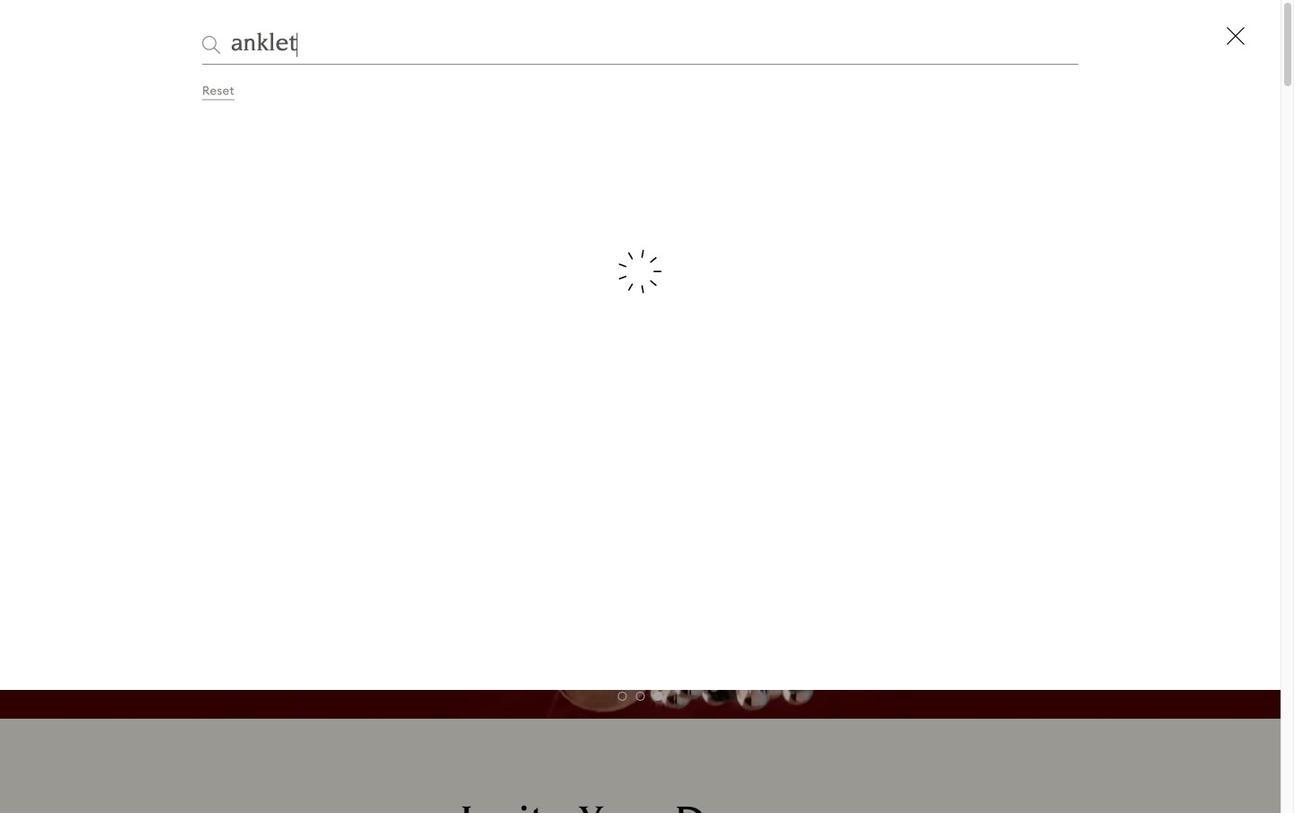 Task type: describe. For each thing, give the bounding box(es) containing it.
left-locator image image
[[181, 36, 191, 51]]

search image image
[[1170, 200, 1186, 216]]

Search field
[[231, 31, 1079, 65]]

cart-mobile image image
[[1235, 199, 1249, 215]]

country-selector image image
[[22, 36, 38, 51]]



Task type: vqa. For each thing, say whether or not it's contained in the screenshot.
2nd the tone from left
no



Task type: locate. For each thing, give the bounding box(es) containing it.
left-wishlist image image
[[1245, 39, 1259, 50]]

left login image
[[1089, 38, 1099, 50]]

region
[[0, 35, 236, 50]]



